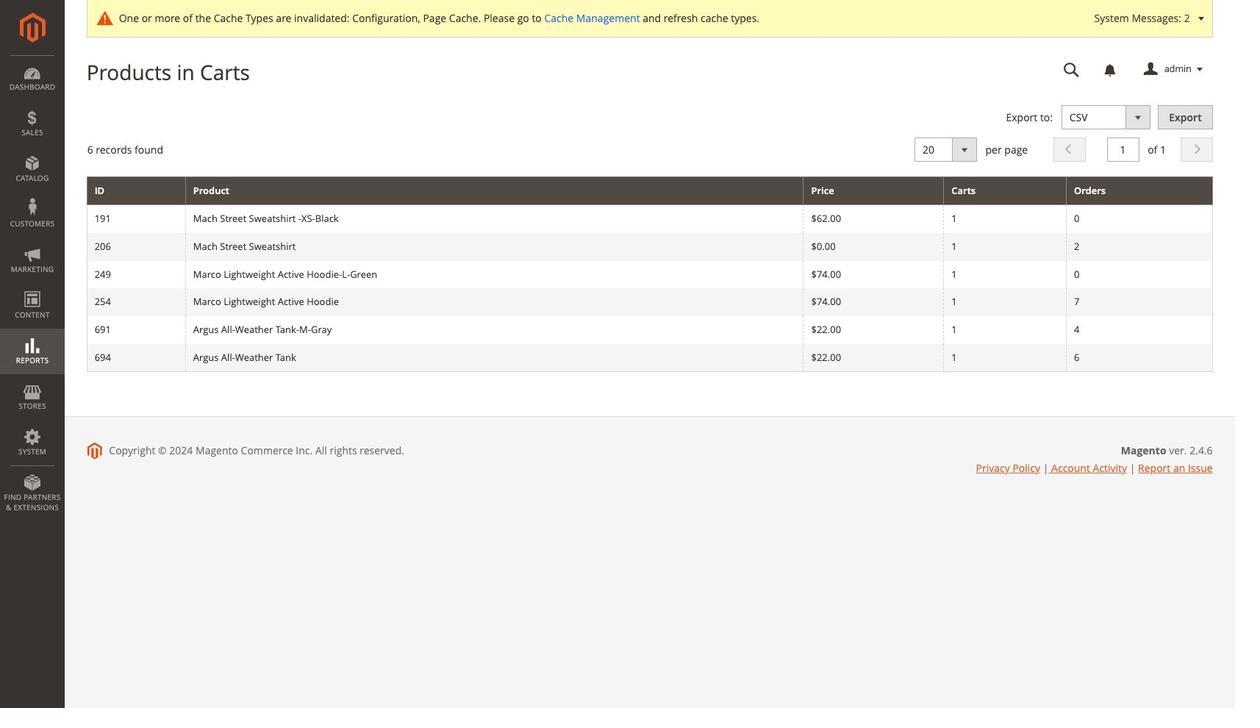 Task type: describe. For each thing, give the bounding box(es) containing it.
magento admin panel image
[[19, 13, 45, 43]]



Task type: locate. For each thing, give the bounding box(es) containing it.
menu bar
[[0, 55, 65, 520]]

None text field
[[1053, 57, 1090, 82], [1107, 137, 1139, 162], [1053, 57, 1090, 82], [1107, 137, 1139, 162]]



